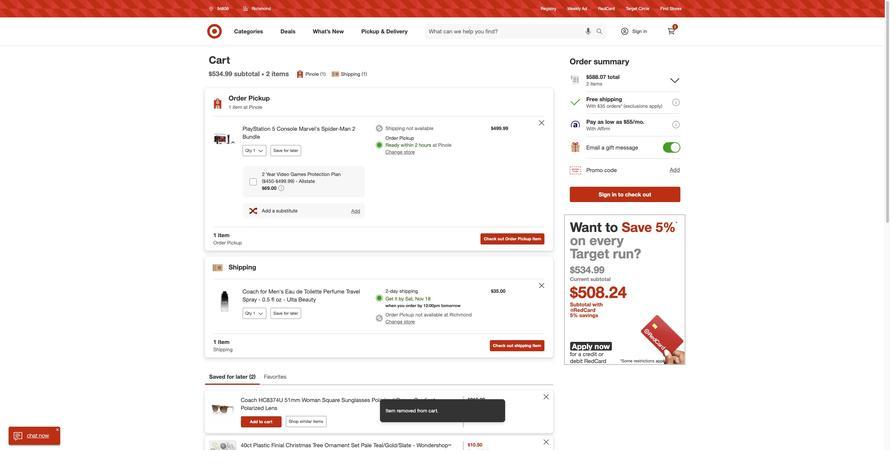 Task type: locate. For each thing, give the bounding box(es) containing it.
save for later button down ulta
[[270, 308, 301, 319]]

toilette
[[304, 288, 322, 295]]

0 vertical spatial save
[[274, 148, 283, 153]]

coach left "hc8374u"
[[241, 396, 257, 403]]

1 (1) from the left
[[320, 71, 326, 77]]

to inside the "coach hc8374u 51mm woman square sunglasses polarized brown gradient polarized lens" list item
[[259, 419, 263, 424]]

for left credit
[[570, 351, 577, 358]]

message
[[616, 144, 638, 151]]

2 year video games protection plan ($450-$499.99) - allstate
[[262, 171, 341, 184]]

shipping for shipping
[[229, 263, 256, 271]]

0 vertical spatial polarized
[[372, 396, 395, 403]]

richmond button
[[239, 2, 275, 15]]

plastic
[[253, 442, 270, 448]]

save down 5
[[274, 148, 283, 153]]

2 inside order pickup ready within 2 hours at pinole change store
[[415, 142, 418, 148]]

0 vertical spatial save for later button
[[270, 145, 301, 156]]

0 horizontal spatial 5%
[[570, 312, 578, 319]]

available up hours
[[415, 125, 434, 131]]

at inside "order pickup not available at richmond change store"
[[444, 312, 448, 318]]

1 vertical spatial change
[[386, 319, 403, 325]]

0 vertical spatial coach
[[243, 288, 259, 295]]

wondershop™
[[417, 442, 451, 448]]

later down ulta
[[290, 311, 298, 316]]

current
[[570, 276, 589, 282]]

1 as from the left
[[598, 118, 604, 125]]

sign in to check out button
[[570, 187, 680, 202]]

1 vertical spatial subtotal
[[591, 276, 611, 282]]

2 (1) from the left
[[362, 71, 367, 77]]

shipping inside 2-day shipping get it by sat, nov 18 when you order by 12:00pm tomorrow
[[399, 288, 418, 294]]

1 cart item ready to fulfill group from the top
[[205, 117, 553, 227]]

sign in to check out
[[599, 191, 651, 198]]

- left 0.5
[[258, 296, 261, 303]]

at for order pickup 1 item at pinole
[[244, 104, 248, 110]]

40ct plastic finial christmas tree ornament set pale teal/gold/slate - wondershop™ link
[[241, 441, 451, 449]]

2 vertical spatial 1
[[213, 338, 216, 345]]

not inside "order pickup not available at richmond change store"
[[416, 312, 423, 318]]

shipping for shipping (1)
[[341, 71, 360, 77]]

0 vertical spatial $534.99
[[209, 70, 232, 78]]

item inside order pickup 1 item at pinole
[[233, 104, 242, 110]]

year
[[266, 171, 276, 177]]

pinole inside order pickup ready within 2 hours at pinole change store
[[438, 142, 452, 148]]

to left cart
[[259, 419, 263, 424]]

a for gift
[[602, 144, 605, 151]]

for up 0.5
[[260, 288, 267, 295]]

1 vertical spatial save for later
[[274, 311, 298, 316]]

($450-
[[262, 178, 276, 184]]

add inside the "coach hc8374u 51mm woman square sunglasses polarized brown gradient polarized lens" list item
[[250, 419, 258, 424]]

0 horizontal spatial $534.99
[[209, 70, 232, 78]]

1 horizontal spatial not
[[416, 312, 423, 318]]

spray
[[243, 296, 257, 303]]

subtotal up order pickup 1 item at pinole
[[234, 70, 260, 78]]

$55/mo.
[[624, 118, 645, 125]]

store
[[404, 149, 415, 155], [404, 319, 415, 325]]

change down ready
[[386, 149, 403, 155]]

coach hc8374u 51mm woman square sunglasses polarized brown gradient polarized lens list item
[[205, 390, 553, 433]]

1 horizontal spatial by
[[418, 303, 422, 308]]

2 horizontal spatial items
[[591, 81, 602, 87]]

12:00pm
[[423, 303, 440, 308]]

1 inside "1 item shipping"
[[213, 338, 216, 345]]

0 vertical spatial at
[[244, 104, 248, 110]]

change store button
[[386, 149, 415, 155], [386, 318, 415, 325]]

1 save for later from the top
[[274, 148, 298, 153]]

(
[[249, 373, 251, 380]]

1 horizontal spatial shipping
[[515, 343, 531, 348]]

store down order
[[404, 319, 415, 325]]

- inside list item
[[413, 442, 415, 448]]

save for later for men's
[[274, 311, 298, 316]]

add for the topmost add button
[[670, 166, 680, 173]]

in inside button
[[612, 191, 617, 198]]

order pickup ready within 2 hours at pinole change store
[[386, 135, 452, 155]]

shipping for shipping not available
[[386, 125, 405, 131]]

1 vertical spatial polarized
[[241, 404, 264, 411]]

as up affirm
[[598, 118, 604, 125]]

1 horizontal spatial now
[[595, 342, 610, 351]]

out for coach for men's eau de toilette perfume travel spray - 0.5 fl oz - ulta beauty
[[507, 343, 513, 348]]

later left (
[[236, 373, 248, 380]]

polarized up add to cart
[[241, 404, 264, 411]]

in down "circle"
[[644, 28, 647, 34]]

0 horizontal spatial now
[[39, 432, 49, 439]]

day
[[390, 288, 398, 294]]

a inside apply now for a credit or debit redcard
[[578, 351, 581, 358]]

change right not available 'radio'
[[386, 319, 403, 325]]

to for cart
[[259, 419, 263, 424]]

1 change store button from the top
[[386, 149, 415, 155]]

0 vertical spatial shipping
[[600, 96, 622, 103]]

1 vertical spatial to
[[606, 219, 618, 235]]

2 vertical spatial shipping
[[515, 343, 531, 348]]

to for save
[[606, 219, 618, 235]]

change store button for order pickup
[[386, 318, 415, 325]]

now inside apply now for a credit or debit redcard
[[595, 342, 610, 351]]

1 vertical spatial check
[[493, 343, 506, 348]]

save up run?
[[622, 219, 652, 235]]

1 change from the top
[[386, 149, 403, 155]]

richmond up categories link
[[252, 6, 271, 11]]

1 save for later button from the top
[[270, 145, 301, 156]]

affirm image
[[570, 120, 581, 131], [571, 121, 580, 127]]

2 vertical spatial pinole
[[438, 142, 452, 148]]

1 for coach
[[213, 338, 216, 345]]

$534.99 inside $534.99 current subtotal $508.24
[[570, 264, 605, 276]]

$534.99 subtotal
[[209, 70, 260, 78]]

not available radio
[[376, 315, 383, 322]]

order for order pickup 1 item at pinole
[[229, 94, 247, 102]]

0 vertical spatial richmond
[[252, 6, 271, 11]]

cart item ready to fulfill group for 1 item shipping
[[205, 279, 553, 334]]

coach for men's eau de toilette perfume travel spray - 0.5 fl oz - ulta beauty
[[243, 288, 360, 303]]

later down "playstation 5 console marvel's spider-man 2 bundle"
[[290, 148, 298, 153]]

2 horizontal spatial shipping
[[600, 96, 622, 103]]

1 vertical spatial redcard
[[574, 307, 596, 313]]

1 vertical spatial in
[[612, 191, 617, 198]]

save for later down ulta
[[274, 311, 298, 316]]

shipping inside free shipping with $35 orders* (exclusions apply)
[[600, 96, 622, 103]]

at down tomorrow
[[444, 312, 448, 318]]

available down 12:00pm
[[424, 312, 443, 318]]

item inside check out order pickup item button
[[533, 236, 541, 241]]

$534.99 up $508.24
[[570, 264, 605, 276]]

0 horizontal spatial not
[[406, 125, 413, 131]]

richmond
[[252, 6, 271, 11], [450, 312, 472, 318]]

1 for playstation
[[213, 232, 216, 239]]

1 horizontal spatial out
[[507, 343, 513, 348]]

2 down stores
[[674, 25, 676, 29]]

richmond inside "order pickup not available at richmond change store"
[[450, 312, 472, 318]]

target down want
[[570, 245, 609, 261]]

1 vertical spatial cart item ready to fulfill group
[[205, 279, 553, 334]]

0 horizontal spatial a
[[272, 208, 275, 214]]

now inside button
[[39, 432, 49, 439]]

1 vertical spatial now
[[39, 432, 49, 439]]

None radio
[[376, 295, 383, 302]]

(1) for pinole (1)
[[320, 71, 326, 77]]

at up playstation
[[244, 104, 248, 110]]

coach inside coach hc8374u 51mm woman square sunglasses polarized brown gradient polarized lens
[[241, 396, 257, 403]]

not down order
[[416, 312, 423, 318]]

2 inside $588.07 total 2 items
[[587, 81, 589, 87]]

store down within
[[404, 149, 415, 155]]

chat now dialog
[[9, 427, 60, 445]]

1 horizontal spatial at
[[433, 142, 437, 148]]

coach inside coach for men's eau de toilette perfume travel spray - 0.5 fl oz - ulta beauty
[[243, 288, 259, 295]]

- down games
[[296, 178, 298, 184]]

2 vertical spatial save
[[274, 311, 283, 316]]

in for sign in to check out
[[612, 191, 617, 198]]

similar
[[300, 419, 312, 424]]

what's new
[[313, 28, 344, 35]]

now right chat
[[39, 432, 49, 439]]

1 vertical spatial shipping
[[399, 288, 418, 294]]

2 right man
[[352, 125, 355, 132]]

2 vertical spatial a
[[578, 351, 581, 358]]

polarized up item
[[372, 396, 395, 403]]

a
[[602, 144, 605, 151], [272, 208, 275, 214], [578, 351, 581, 358]]

$534.99 down cart
[[209, 70, 232, 78]]

playstation 5 console marvel's spider-man 2 bundle
[[243, 125, 355, 140]]

2 save for later button from the top
[[270, 308, 301, 319]]

order
[[570, 56, 592, 66], [229, 94, 247, 102], [386, 135, 398, 141], [505, 236, 517, 241], [213, 240, 226, 246], [386, 312, 398, 318]]

0 vertical spatial with
[[587, 103, 596, 109]]

coach for coach hc8374u 51mm woman square sunglasses polarized brown gradient polarized lens
[[241, 396, 257, 403]]

- inside 2 year video games protection plan ($450-$499.99) - allstate
[[296, 178, 298, 184]]

2 vertical spatial to
[[259, 419, 263, 424]]

1 vertical spatial add button
[[351, 207, 361, 214]]

what's
[[313, 28, 331, 35]]

2 store from the top
[[404, 319, 415, 325]]

set
[[351, 442, 360, 448]]

to right want
[[606, 219, 618, 235]]

0 vertical spatial change store button
[[386, 149, 415, 155]]

sign down promo code on the top of the page
[[599, 191, 611, 198]]

a left credit
[[578, 351, 581, 358]]

order for order summary
[[570, 56, 592, 66]]

1 with from the top
[[587, 103, 596, 109]]

save for later button
[[270, 145, 301, 156], [270, 308, 301, 319]]

1 vertical spatial not
[[416, 312, 423, 318]]

cart item ready to fulfill group containing playstation 5 console marvel's spider-man 2 bundle
[[205, 117, 553, 227]]

0 vertical spatial a
[[602, 144, 605, 151]]

polarized
[[372, 396, 395, 403], [241, 404, 264, 411]]

0 horizontal spatial at
[[244, 104, 248, 110]]

sign for sign in to check out
[[599, 191, 611, 198]]

1 vertical spatial at
[[433, 142, 437, 148]]

0 vertical spatial available
[[415, 125, 434, 131]]

pickup inside order pickup 1 item at pinole
[[248, 94, 270, 102]]

favorites link
[[260, 370, 291, 385]]

0 vertical spatial sign
[[632, 28, 642, 34]]

save for later button down console
[[270, 145, 301, 156]]

check out order pickup item
[[484, 236, 541, 241]]

save for later button for men's
[[270, 308, 301, 319]]

man
[[340, 125, 351, 132]]

sat,
[[405, 296, 414, 302]]

0 vertical spatial cart item ready to fulfill group
[[205, 117, 553, 227]]

1 vertical spatial richmond
[[450, 312, 472, 318]]

coach for coach for men's eau de toilette perfume travel spray - 0.5 fl oz - ulta beauty
[[243, 288, 259, 295]]

2 left hours
[[415, 142, 418, 148]]

you
[[398, 303, 405, 308]]

order inside order pickup ready within 2 hours at pinole change store
[[386, 135, 398, 141]]

save for bundle
[[274, 148, 283, 153]]

1 horizontal spatial $534.99
[[570, 264, 605, 276]]

1 store from the top
[[404, 149, 415, 155]]

change store button down you
[[386, 318, 415, 325]]

video
[[277, 171, 289, 177]]

order inside "order pickup not available at richmond change store"
[[386, 312, 398, 318]]

5% savings
[[570, 312, 598, 319]]

1 horizontal spatial (1)
[[362, 71, 367, 77]]

1 inside '1 item order pickup'
[[213, 232, 216, 239]]

0 horizontal spatial in
[[612, 191, 617, 198]]

a left substitute
[[272, 208, 275, 214]]

1 vertical spatial coach
[[241, 396, 257, 403]]

redcard inside apply now for a credit or debit redcard
[[584, 358, 607, 365]]

hours
[[419, 142, 431, 148]]

Store pickup radio
[[376, 142, 383, 149]]

in left check at the top of page
[[612, 191, 617, 198]]

at right hours
[[433, 142, 437, 148]]

items inside shop similar items button
[[313, 419, 323, 424]]

target left "circle"
[[626, 6, 638, 11]]

with down pay
[[587, 125, 596, 131]]

in
[[644, 28, 647, 34], [612, 191, 617, 198]]

as right low
[[616, 118, 622, 125]]

5%
[[656, 219, 676, 235], [570, 312, 578, 319]]

weekly ad link
[[568, 6, 587, 12]]

0 horizontal spatial by
[[399, 296, 404, 302]]

not up within
[[406, 125, 413, 131]]

add for leftmost add button
[[351, 208, 360, 214]]

coach for men&#39;s eau de toilette perfume travel spray - 0.5 fl oz - ulta beauty image
[[211, 288, 238, 315]]

Service plan checkbox
[[250, 179, 256, 185]]

1 horizontal spatial subtotal
[[591, 276, 611, 282]]

shipping (1)
[[341, 71, 367, 77]]

$508.24
[[570, 282, 627, 302]]

shipping inside button
[[515, 343, 531, 348]]

order inside '1 item order pickup'
[[213, 240, 226, 246]]

subtotal
[[234, 70, 260, 78], [591, 276, 611, 282]]

pickup inside order pickup ready within 2 hours at pinole change store
[[399, 135, 414, 141]]

with inside pay as low as $55/mo. with affirm
[[587, 125, 596, 131]]

sign inside button
[[599, 191, 611, 198]]

0 vertical spatial to
[[618, 191, 624, 198]]

a inside group
[[272, 208, 275, 214]]

2 change store button from the top
[[386, 318, 415, 325]]

0 vertical spatial target
[[626, 6, 638, 11]]

2 horizontal spatial at
[[444, 312, 448, 318]]

for right saved
[[227, 373, 234, 380]]

protection
[[308, 171, 330, 177]]

de
[[296, 288, 303, 295]]

2 down $588.07
[[587, 81, 589, 87]]

1 vertical spatial a
[[272, 208, 275, 214]]

0 vertical spatial check
[[484, 236, 497, 241]]

None radio
[[376, 125, 383, 132]]

list
[[296, 70, 367, 78]]

lens
[[265, 404, 277, 411]]

$499.99
[[491, 125, 508, 131]]

1 horizontal spatial a
[[578, 351, 581, 358]]

2 horizontal spatial a
[[602, 144, 605, 151]]

deals link
[[275, 24, 304, 39]]

1 vertical spatial 1
[[213, 232, 216, 239]]

favorites
[[264, 373, 286, 380]]

saved
[[209, 373, 225, 380]]

0 vertical spatial pinole
[[306, 71, 319, 77]]

1 horizontal spatial items
[[313, 419, 323, 424]]

spider-
[[321, 125, 340, 132]]

playstation 5 console marvel's spider-man 2 bundle link
[[243, 125, 365, 141]]

save for travel
[[274, 311, 283, 316]]

0 horizontal spatial out
[[498, 236, 504, 241]]

2 horizontal spatial pinole
[[438, 142, 452, 148]]

apply now for a credit or debit redcard
[[570, 342, 610, 365]]

registry link
[[541, 6, 556, 12]]

at inside order pickup 1 item at pinole
[[244, 104, 248, 110]]

store inside order pickup ready within 2 hours at pinole change store
[[404, 149, 415, 155]]

sign down target circle link
[[632, 28, 642, 34]]

1 horizontal spatial as
[[616, 118, 622, 125]]

pay as low as $55/mo. with affirm
[[587, 118, 645, 131]]

1 vertical spatial sign
[[599, 191, 611, 198]]

1 vertical spatial save for later button
[[270, 308, 301, 319]]

2
[[674, 25, 676, 29], [266, 70, 270, 78], [587, 81, 589, 87], [352, 125, 355, 132], [415, 142, 418, 148], [262, 171, 265, 177], [251, 373, 254, 380]]

circle
[[639, 6, 649, 11]]

subtotal right "current"
[[591, 276, 611, 282]]

1 vertical spatial $534.99
[[570, 264, 605, 276]]

order inside check out order pickup item button
[[505, 236, 517, 241]]

order pickup 1 item at pinole
[[229, 94, 270, 110]]

weekly
[[568, 6, 581, 11]]

shipping for out
[[515, 343, 531, 348]]

item
[[386, 408, 395, 413]]

1 vertical spatial change store button
[[386, 318, 415, 325]]

richmond down tomorrow
[[450, 312, 472, 318]]

a left gift
[[602, 144, 605, 151]]

later
[[290, 148, 298, 153], [290, 311, 298, 316], [236, 373, 248, 380]]

weekly ad
[[568, 6, 587, 11]]

$588.07
[[587, 73, 606, 80]]

sign
[[632, 28, 642, 34], [599, 191, 611, 198]]

save for later down console
[[274, 148, 298, 153]]

0 vertical spatial change
[[386, 149, 403, 155]]

1 horizontal spatial add button
[[669, 166, 680, 174]]

credit
[[583, 351, 597, 358]]

woman
[[302, 396, 321, 403]]

registry
[[541, 6, 556, 11]]

1 horizontal spatial to
[[606, 219, 618, 235]]

by down nov
[[418, 303, 422, 308]]

add button
[[669, 166, 680, 174], [351, 207, 361, 214]]

2 with from the top
[[587, 125, 596, 131]]

pickup inside "order pickup not available at richmond change store"
[[399, 312, 414, 318]]

40ct plastic finial christmas tree ornament set pale teal/gold/slate - wondershop™ list item
[[205, 436, 553, 450]]

chat now
[[27, 432, 49, 439]]

to
[[618, 191, 624, 198], [606, 219, 618, 235], [259, 419, 263, 424]]

pickup & delivery
[[361, 28, 408, 35]]

with down free
[[587, 103, 596, 109]]

&
[[381, 28, 385, 35]]

1 horizontal spatial richmond
[[450, 312, 472, 318]]

later for eau
[[290, 311, 298, 316]]

What can we help you find? suggestions appear below search field
[[425, 24, 598, 39]]

by right it in the bottom left of the page
[[399, 296, 404, 302]]

0 horizontal spatial richmond
[[252, 6, 271, 11]]

now right the apply
[[595, 342, 610, 351]]

shipping inside list
[[341, 71, 360, 77]]

order inside order pickup 1 item at pinole
[[229, 94, 247, 102]]

pinole
[[306, 71, 319, 77], [249, 104, 262, 110], [438, 142, 452, 148]]

2 change from the top
[[386, 319, 403, 325]]

2 save for later from the top
[[274, 311, 298, 316]]

shipping inside the cart item ready to fulfill group
[[386, 125, 405, 131]]

save down the oz
[[274, 311, 283, 316]]

2 left year
[[262, 171, 265, 177]]

check
[[484, 236, 497, 241], [493, 343, 506, 348]]

pickup
[[361, 28, 379, 35], [248, 94, 270, 102], [399, 135, 414, 141], [518, 236, 531, 241], [227, 240, 242, 246], [399, 312, 414, 318]]

1 vertical spatial store
[[404, 319, 415, 325]]

with inside free shipping with $35 orders* (exclusions apply)
[[587, 103, 596, 109]]

2 horizontal spatial out
[[643, 191, 651, 198]]

to left check at the top of page
[[618, 191, 624, 198]]

2 vertical spatial at
[[444, 312, 448, 318]]

coach hc8374u 51mm woman square sunglasses polarized brown gradient polarized lens link
[[241, 396, 459, 412]]

0 vertical spatial store
[[404, 149, 415, 155]]

ready
[[386, 142, 399, 148]]

save for later for console
[[274, 148, 298, 153]]

cart item ready to fulfill group containing coach for men's eau de toilette perfume travel spray - 0.5 fl oz - ulta beauty
[[205, 279, 553, 334]]

1 vertical spatial items
[[591, 81, 602, 87]]

1 horizontal spatial sign
[[632, 28, 642, 34]]

add to cart
[[250, 419, 272, 424]]

sign in link
[[615, 24, 658, 39]]

marvel's
[[299, 125, 320, 132]]

1 vertical spatial with
[[587, 125, 596, 131]]

1 vertical spatial pinole
[[249, 104, 262, 110]]

item removed from cart.
[[386, 408, 438, 413]]

0 vertical spatial 1
[[229, 104, 231, 110]]

cart item ready to fulfill group
[[205, 117, 553, 227], [205, 279, 553, 334]]

0 horizontal spatial to
[[259, 419, 263, 424]]

(exclusions
[[624, 103, 648, 109]]

2 cart item ready to fulfill group from the top
[[205, 279, 553, 334]]

2 vertical spatial items
[[313, 419, 323, 424]]

- left wondershop™
[[413, 442, 415, 448]]

a for substitute
[[272, 208, 275, 214]]

1 horizontal spatial polarized
[[372, 396, 395, 403]]

1 horizontal spatial pinole
[[306, 71, 319, 77]]

0 vertical spatial items
[[272, 70, 289, 78]]

coach up the spray
[[243, 288, 259, 295]]

$534.99 for $534.99 current subtotal $508.24
[[570, 264, 605, 276]]

change store button down within
[[386, 149, 415, 155]]

0 horizontal spatial pinole
[[249, 104, 262, 110]]

0 vertical spatial later
[[290, 148, 298, 153]]

item inside "1 item shipping"
[[218, 338, 230, 345]]



Task type: describe. For each thing, give the bounding box(es) containing it.
at for order pickup not available at richmond change store
[[444, 312, 448, 318]]

for inside coach for men's eau de toilette perfume travel spray - 0.5 fl oz - ulta beauty
[[260, 288, 267, 295]]

men's
[[269, 288, 284, 295]]

2 inside 2 year video games protection plan ($450-$499.99) - allstate
[[262, 171, 265, 177]]

pickup inside button
[[518, 236, 531, 241]]

list containing pinole (1)
[[296, 70, 367, 78]]

add for add to cart
[[250, 419, 258, 424]]

later for marvel's
[[290, 148, 298, 153]]

check for coach for men's eau de toilette perfume travel spray - 0.5 fl oz - ulta beauty
[[493, 343, 506, 348]]

games
[[291, 171, 306, 177]]

pinole (1)
[[306, 71, 326, 77]]

removed
[[397, 408, 416, 413]]

run?
[[613, 245, 641, 261]]

0 vertical spatial not
[[406, 125, 413, 131]]

for down console
[[284, 148, 289, 153]]

playstation
[[243, 125, 271, 132]]

change store button for ready within 2 hours
[[386, 149, 415, 155]]

0.5
[[262, 296, 270, 303]]

console
[[277, 125, 297, 132]]

cart item ready to fulfill group for 1 item order pickup
[[205, 117, 553, 227]]

playstation 5 console marvel&#39;s spider-man 2 bundle image
[[211, 125, 238, 153]]

40ct
[[241, 442, 252, 448]]

2-
[[386, 288, 390, 294]]

0 horizontal spatial add button
[[351, 207, 361, 214]]

0 horizontal spatial subtotal
[[234, 70, 260, 78]]

0 vertical spatial redcard
[[598, 6, 615, 11]]

free
[[587, 96, 598, 103]]

sunglasses
[[342, 396, 370, 403]]

save for later button for console
[[270, 145, 301, 156]]

plan
[[331, 171, 341, 177]]

brown
[[396, 396, 412, 403]]

from
[[417, 408, 427, 413]]

restrictions
[[634, 358, 655, 363]]

now for apply
[[595, 342, 610, 351]]

subtotal
[[570, 301, 591, 308]]

on every target run?
[[570, 232, 641, 261]]

sign in
[[632, 28, 647, 34]]

order pickup not available at richmond change store
[[386, 312, 472, 325]]

hc8374u
[[259, 396, 283, 403]]

promo
[[587, 166, 603, 173]]

94806 button
[[205, 2, 236, 15]]

pinole inside order pickup 1 item at pinole
[[249, 104, 262, 110]]

find stores
[[661, 6, 682, 11]]

want to save 5% *
[[570, 219, 678, 235]]

2 vertical spatial later
[[236, 373, 248, 380]]

nov
[[415, 296, 424, 302]]

- right the oz
[[283, 296, 285, 303]]

in for sign in
[[644, 28, 647, 34]]

square
[[322, 396, 340, 403]]

pay
[[587, 118, 596, 125]]

search button
[[593, 24, 610, 40]]

2 right $534.99 subtotal
[[266, 70, 270, 78]]

add for add a substitute
[[262, 208, 271, 214]]

gradient
[[414, 396, 435, 403]]

sign for sign in
[[632, 28, 642, 34]]

gift
[[606, 144, 614, 151]]

shop similar items button
[[286, 416, 326, 427]]

tomorrow
[[441, 303, 461, 308]]

$35.00
[[491, 288, 506, 294]]

pickup & delivery link
[[355, 24, 416, 39]]

cart
[[209, 54, 230, 66]]

target inside on every target run?
[[570, 245, 609, 261]]

$534.99 for $534.99 subtotal
[[209, 70, 232, 78]]

pinole inside list
[[306, 71, 319, 77]]

order for order pickup ready within 2 hours at pinole change store
[[386, 135, 398, 141]]

check out shipping item button
[[490, 340, 544, 351]]

christmas
[[286, 442, 311, 448]]

total
[[608, 73, 620, 80]]

order
[[406, 303, 416, 308]]

subtotal inside $534.99 current subtotal $508.24
[[591, 276, 611, 282]]

coach for men's eau de toilette perfume travel spray - 0.5 fl oz - ulta beauty link
[[243, 288, 365, 304]]

richmond inside dropdown button
[[252, 6, 271, 11]]

for down ulta
[[284, 311, 289, 316]]

search
[[593, 28, 610, 35]]

*some
[[620, 358, 633, 363]]

within
[[401, 142, 414, 148]]

email a gift message
[[587, 144, 638, 151]]

shipping not available
[[386, 125, 434, 131]]

✕
[[56, 427, 59, 432]]

now for chat
[[39, 432, 49, 439]]

add a substitute
[[262, 208, 298, 214]]

ad
[[582, 6, 587, 11]]

out for playstation 5 console marvel's spider-man 2 bundle
[[498, 236, 504, 241]]

at inside order pickup ready within 2 hours at pinole change store
[[433, 142, 437, 148]]

when
[[386, 303, 396, 308]]

for inside apply now for a credit or debit redcard
[[570, 351, 577, 358]]

low
[[605, 118, 615, 125]]

orders*
[[607, 103, 622, 109]]

deals
[[281, 28, 296, 35]]

1 item shipping
[[213, 338, 233, 352]]

2 as from the left
[[616, 118, 622, 125]]

2 horizontal spatial to
[[618, 191, 624, 198]]

51mm
[[285, 396, 300, 403]]

every
[[590, 232, 624, 248]]

on
[[570, 232, 586, 248]]

saved for later ( 2 )
[[209, 373, 256, 380]]

shipping for day
[[399, 288, 418, 294]]

ulta
[[287, 296, 297, 303]]

1 vertical spatial by
[[418, 303, 422, 308]]

0 vertical spatial out
[[643, 191, 651, 198]]

coach hc8374u 51mm woman square sunglasses polarized brown gradient polarized lens
[[241, 396, 435, 411]]

check out shipping item
[[493, 343, 541, 348]]

2 inside "playstation 5 console marvel's spider-man 2 bundle"
[[352, 125, 355, 132]]

item inside '1 item order pickup'
[[218, 232, 230, 239]]

change inside order pickup ready within 2 hours at pinole change store
[[386, 149, 403, 155]]

pickup inside '1 item order pickup'
[[227, 240, 242, 246]]

order for order pickup not available at richmond change store
[[386, 312, 398, 318]]

available inside "order pickup not available at richmond change store"
[[424, 312, 443, 318]]

perfume
[[323, 288, 345, 295]]

$35
[[598, 103, 605, 109]]

bundle
[[243, 133, 260, 140]]

1 vertical spatial save
[[622, 219, 652, 235]]

change inside "order pickup not available at richmond change store"
[[386, 319, 403, 325]]

0 vertical spatial by
[[399, 296, 404, 302]]

item inside check out shipping item button
[[533, 343, 541, 348]]

0 vertical spatial add button
[[669, 166, 680, 174]]

check
[[625, 191, 641, 198]]

chat now button
[[9, 427, 60, 445]]

finial
[[271, 442, 284, 448]]

target circle link
[[626, 6, 649, 12]]

(1) for shipping (1)
[[362, 71, 367, 77]]

email
[[587, 144, 600, 151]]

store inside "order pickup not available at richmond change store"
[[404, 319, 415, 325]]

18
[[425, 296, 431, 302]]

2 left favorites
[[251, 373, 254, 380]]

pale
[[361, 442, 372, 448]]

travel
[[346, 288, 360, 295]]

items inside $588.07 total 2 items
[[591, 81, 602, 87]]

1 inside order pickup 1 item at pinole
[[229, 104, 231, 110]]

check for playstation 5 console marvel's spider-man 2 bundle
[[484, 236, 497, 241]]

want
[[570, 219, 602, 235]]

coach hc8374u 51mm woman square sunglasses polarized brown gradient polarized lens image
[[209, 395, 237, 422]]

)
[[254, 373, 256, 380]]

ornament
[[325, 442, 350, 448]]

beauty
[[298, 296, 316, 303]]

0 vertical spatial 5%
[[656, 219, 676, 235]]

1 horizontal spatial target
[[626, 6, 638, 11]]

get
[[386, 296, 394, 302]]



Task type: vqa. For each thing, say whether or not it's contained in the screenshot.
'similar' at the left bottom of the page
yes



